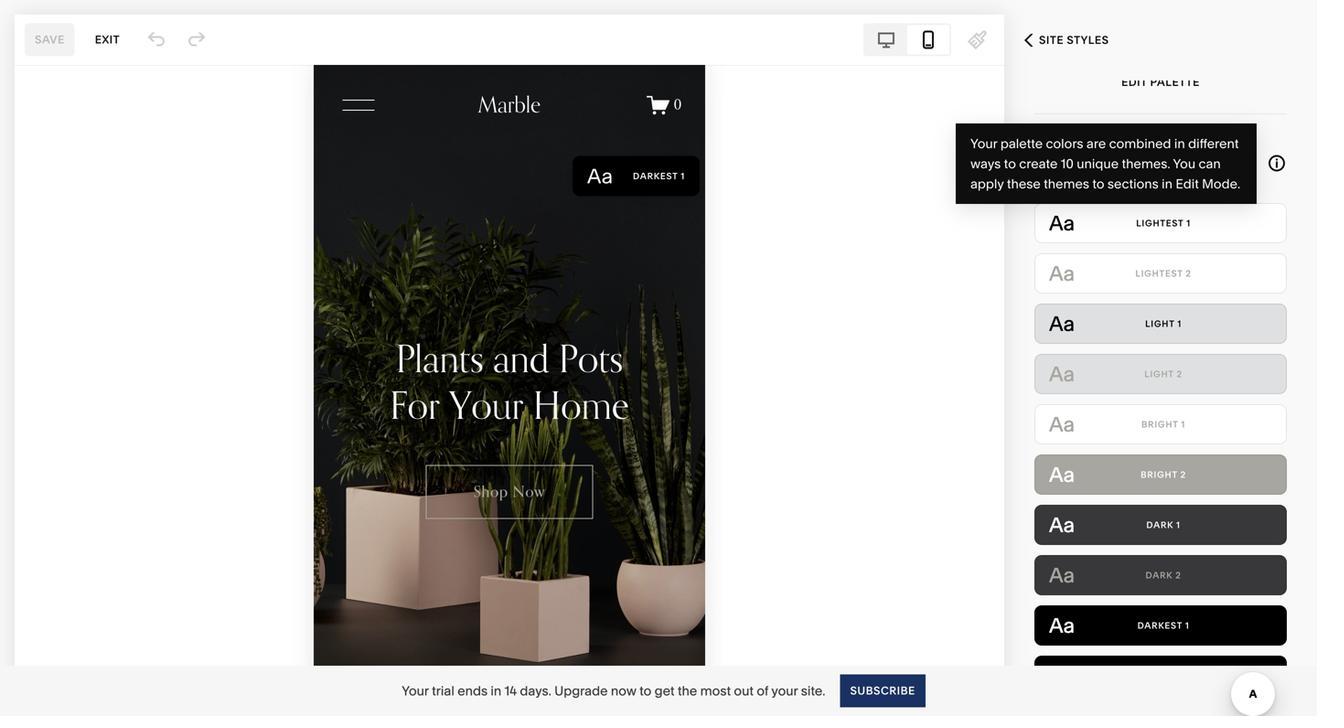 Task type: vqa. For each thing, say whether or not it's contained in the screenshot.
"your" in Login to import all Etsy products to your Squarespace site.
no



Task type: describe. For each thing, give the bounding box(es) containing it.
save button
[[25, 23, 75, 56]]

site styles
[[1039, 33, 1109, 47]]

customize
[[1035, 155, 1109, 172]]

lightest for lightest 2
[[1136, 268, 1183, 279]]

your for your trial ends in 14 days. upgrade now to get the most out of your site.
[[402, 683, 429, 699]]

bright for bright 2
[[1141, 469, 1178, 480]]

aa for bright 2
[[1049, 462, 1075, 487]]

2 for dark 2
[[1176, 570, 1182, 581]]

aa for dark 1
[[1049, 513, 1075, 537]]

lightest 2
[[1136, 268, 1192, 279]]

are
[[1087, 136, 1106, 151]]

0 horizontal spatial your
[[772, 683, 798, 699]]

colors
[[1046, 136, 1084, 151]]

sections
[[1108, 176, 1159, 192]]

dark 1
[[1147, 520, 1181, 531]]

to for apply
[[1004, 156, 1016, 172]]

upgrade
[[555, 683, 608, 699]]

aa for lightest 2
[[1049, 261, 1075, 286]]

darkest 1
[[1138, 620, 1190, 631]]

site styles button
[[1004, 20, 1129, 60]]

dark for dark 2
[[1146, 570, 1173, 581]]

styles
[[1067, 33, 1109, 47]]

create
[[1019, 156, 1058, 172]]

themes inside your palette colors are combined in different ways to create 10 unique themes. you can apply these themes to sections in edit mode.
[[1044, 176, 1090, 192]]

site.
[[801, 683, 826, 699]]

subscribe
[[850, 684, 916, 698]]

these
[[1007, 176, 1041, 192]]

aa for darkest 1
[[1049, 613, 1075, 638]]

edit inside your palette colors are combined in different ways to create 10 unique themes. you can apply these themes to sections in edit mode.
[[1176, 176, 1199, 192]]

unique
[[1077, 156, 1119, 172]]

ends
[[458, 683, 488, 699]]

now
[[611, 683, 636, 699]]

2 for bright 2
[[1181, 469, 1186, 480]]

site
[[1039, 33, 1064, 47]]

aa inside button
[[1049, 664, 1075, 688]]

days.
[[520, 683, 551, 699]]

to for site.
[[640, 683, 652, 699]]

customize your themes
[[1035, 155, 1199, 172]]

out
[[734, 683, 754, 699]]

exit
[[95, 33, 120, 46]]

save
[[35, 33, 65, 46]]

apply
[[971, 176, 1004, 192]]

0 vertical spatial themes
[[1146, 155, 1199, 172]]

the
[[678, 683, 697, 699]]

bright 2
[[1141, 469, 1186, 480]]

subscribe button
[[840, 675, 926, 708]]

exit button
[[85, 23, 130, 56]]

1 for darkest 1
[[1185, 620, 1190, 631]]

1 for bright 1
[[1181, 419, 1186, 430]]

light 2
[[1145, 369, 1183, 380]]

2 horizontal spatial in
[[1175, 136, 1185, 151]]



Task type: locate. For each thing, give the bounding box(es) containing it.
your palette colors are combined in different ways to create 10 unique themes. you can apply these themes to sections in edit mode.
[[971, 136, 1241, 192]]

0 horizontal spatial your
[[402, 683, 429, 699]]

3 aa from the top
[[1049, 311, 1075, 336]]

edit palette button
[[1035, 66, 1287, 99]]

1 up the dark 2 in the right of the page
[[1177, 520, 1181, 531]]

aa
[[1049, 211, 1075, 236], [1049, 261, 1075, 286], [1049, 311, 1075, 336], [1049, 362, 1075, 387], [1049, 412, 1075, 437], [1049, 462, 1075, 487], [1049, 513, 1075, 537], [1049, 563, 1075, 588], [1049, 613, 1075, 638], [1049, 664, 1075, 688]]

combined
[[1109, 136, 1171, 151]]

of
[[757, 683, 769, 699]]

1 right darkest
[[1185, 620, 1190, 631]]

aa for light 1
[[1049, 311, 1075, 336]]

0 horizontal spatial edit
[[1122, 75, 1147, 89]]

your
[[971, 136, 998, 151], [402, 683, 429, 699]]

7 aa from the top
[[1049, 513, 1075, 537]]

edit palette
[[1122, 75, 1200, 89]]

1
[[1187, 218, 1191, 229], [1178, 318, 1182, 329], [1181, 419, 1186, 430], [1177, 520, 1181, 531], [1185, 620, 1190, 631]]

0 vertical spatial dark
[[1147, 520, 1174, 531]]

in up 'you'
[[1175, 136, 1185, 151]]

your right of
[[772, 683, 798, 699]]

to
[[1004, 156, 1016, 172], [1093, 176, 1105, 192], [640, 683, 652, 699]]

lightest 1
[[1136, 218, 1191, 229]]

9 aa from the top
[[1049, 613, 1075, 638]]

1 vertical spatial your
[[772, 683, 798, 699]]

1 vertical spatial your
[[402, 683, 429, 699]]

your up sections at right
[[1112, 155, 1143, 172]]

aa button
[[1035, 656, 1287, 696]]

1 for dark 1
[[1177, 520, 1181, 531]]

can
[[1199, 156, 1221, 172]]

4 aa from the top
[[1049, 362, 1075, 387]]

0 vertical spatial edit
[[1122, 75, 1147, 89]]

0 vertical spatial in
[[1175, 136, 1185, 151]]

1 vertical spatial dark
[[1146, 570, 1173, 581]]

to down 'palette'
[[1004, 156, 1016, 172]]

2 vertical spatial to
[[640, 683, 652, 699]]

your left trial
[[402, 683, 429, 699]]

0 vertical spatial your
[[971, 136, 998, 151]]

5 aa from the top
[[1049, 412, 1075, 437]]

0 vertical spatial to
[[1004, 156, 1016, 172]]

dark for dark 1
[[1147, 520, 1174, 531]]

dark up darkest
[[1146, 570, 1173, 581]]

dark up the dark 2 in the right of the page
[[1147, 520, 1174, 531]]

0 horizontal spatial to
[[640, 683, 652, 699]]

edit down 'you'
[[1176, 176, 1199, 192]]

in
[[1175, 136, 1185, 151], [1162, 176, 1173, 192], [491, 683, 502, 699]]

edit
[[1122, 75, 1147, 89], [1176, 176, 1199, 192]]

1 horizontal spatial your
[[1112, 155, 1143, 172]]

lightest
[[1136, 218, 1184, 229], [1136, 268, 1183, 279]]

different
[[1188, 136, 1239, 151]]

0 vertical spatial your
[[1112, 155, 1143, 172]]

2 aa from the top
[[1049, 261, 1075, 286]]

themes.
[[1122, 156, 1171, 172]]

14
[[505, 683, 517, 699]]

1 for lightest 1
[[1187, 218, 1191, 229]]

themes
[[1146, 155, 1199, 172], [1044, 176, 1090, 192]]

8 aa from the top
[[1049, 563, 1075, 588]]

1 horizontal spatial your
[[971, 136, 998, 151]]

in down themes.
[[1162, 176, 1173, 192]]

light for light 2
[[1145, 369, 1174, 380]]

ways
[[971, 156, 1001, 172]]

2 down 'light 1'
[[1177, 369, 1183, 380]]

light up light 2
[[1145, 318, 1175, 329]]

tab list
[[865, 25, 950, 54]]

1 vertical spatial themes
[[1044, 176, 1090, 192]]

0 vertical spatial lightest
[[1136, 218, 1184, 229]]

palette
[[1150, 75, 1200, 89]]

1 horizontal spatial themes
[[1146, 155, 1199, 172]]

1 horizontal spatial to
[[1004, 156, 1016, 172]]

dark 2
[[1146, 570, 1182, 581]]

lightest up 'light 1'
[[1136, 268, 1183, 279]]

0 horizontal spatial in
[[491, 683, 502, 699]]

themes left can
[[1146, 155, 1199, 172]]

to left get
[[640, 683, 652, 699]]

lightest for lightest 1
[[1136, 218, 1184, 229]]

light up bright 1
[[1145, 369, 1174, 380]]

bright down bright 1
[[1141, 469, 1178, 480]]

trial
[[432, 683, 455, 699]]

bright up bright 2
[[1142, 419, 1179, 430]]

1 down light 2
[[1181, 419, 1186, 430]]

your
[[1112, 155, 1143, 172], [772, 683, 798, 699]]

edit inside button
[[1122, 75, 1147, 89]]

1 bright from the top
[[1142, 419, 1179, 430]]

2 down lightest 1
[[1186, 268, 1192, 279]]

lightest down sections at right
[[1136, 218, 1184, 229]]

light for light 1
[[1145, 318, 1175, 329]]

light
[[1145, 318, 1175, 329], [1145, 369, 1174, 380]]

1 up 'lightest 2'
[[1187, 218, 1191, 229]]

bright 1
[[1142, 419, 1186, 430]]

1 for light 1
[[1178, 318, 1182, 329]]

2 for lightest 2
[[1186, 268, 1192, 279]]

2 vertical spatial in
[[491, 683, 502, 699]]

1 up light 2
[[1178, 318, 1182, 329]]

1 horizontal spatial edit
[[1176, 176, 1199, 192]]

0 vertical spatial light
[[1145, 318, 1175, 329]]

darkest
[[1138, 620, 1183, 631]]

bright
[[1142, 419, 1179, 430], [1141, 469, 1178, 480]]

aa for light 2
[[1049, 362, 1075, 387]]

10
[[1061, 156, 1074, 172]]

your trial ends in 14 days. upgrade now to get the most out of your site.
[[402, 683, 826, 699]]

1 vertical spatial edit
[[1176, 176, 1199, 192]]

1 vertical spatial light
[[1145, 369, 1174, 380]]

1 horizontal spatial in
[[1162, 176, 1173, 192]]

2
[[1186, 268, 1192, 279], [1177, 369, 1183, 380], [1181, 469, 1186, 480], [1176, 570, 1182, 581]]

themes down 10
[[1044, 176, 1090, 192]]

aa for lightest 1
[[1049, 211, 1075, 236]]

in left 14
[[491, 683, 502, 699]]

0 horizontal spatial themes
[[1044, 176, 1090, 192]]

you
[[1173, 156, 1196, 172]]

aa for bright 1
[[1049, 412, 1075, 437]]

1 aa from the top
[[1049, 211, 1075, 236]]

2 horizontal spatial to
[[1093, 176, 1105, 192]]

aa for dark 2
[[1049, 563, 1075, 588]]

get
[[655, 683, 675, 699]]

1 vertical spatial to
[[1093, 176, 1105, 192]]

bright for bright 1
[[1142, 419, 1179, 430]]

0 vertical spatial bright
[[1142, 419, 1179, 430]]

to down unique
[[1093, 176, 1105, 192]]

your up ways
[[971, 136, 998, 151]]

2 for light 2
[[1177, 369, 1183, 380]]

2 down bright 1
[[1181, 469, 1186, 480]]

palette
[[1001, 136, 1043, 151]]

your inside your palette colors are combined in different ways to create 10 unique themes. you can apply these themes to sections in edit mode.
[[971, 136, 998, 151]]

1 vertical spatial in
[[1162, 176, 1173, 192]]

2 bright from the top
[[1141, 469, 1178, 480]]

10 aa from the top
[[1049, 664, 1075, 688]]

2 up the darkest 1
[[1176, 570, 1182, 581]]

1 vertical spatial bright
[[1141, 469, 1178, 480]]

6 aa from the top
[[1049, 462, 1075, 487]]

edit left palette
[[1122, 75, 1147, 89]]

your for your palette colors are combined in different ways to create 10 unique themes. you can apply these themes to sections in edit mode.
[[971, 136, 998, 151]]

dark
[[1147, 520, 1174, 531], [1146, 570, 1173, 581]]

1 vertical spatial lightest
[[1136, 268, 1183, 279]]

mode.
[[1202, 176, 1241, 192]]

light 1
[[1145, 318, 1182, 329]]

most
[[700, 683, 731, 699]]



